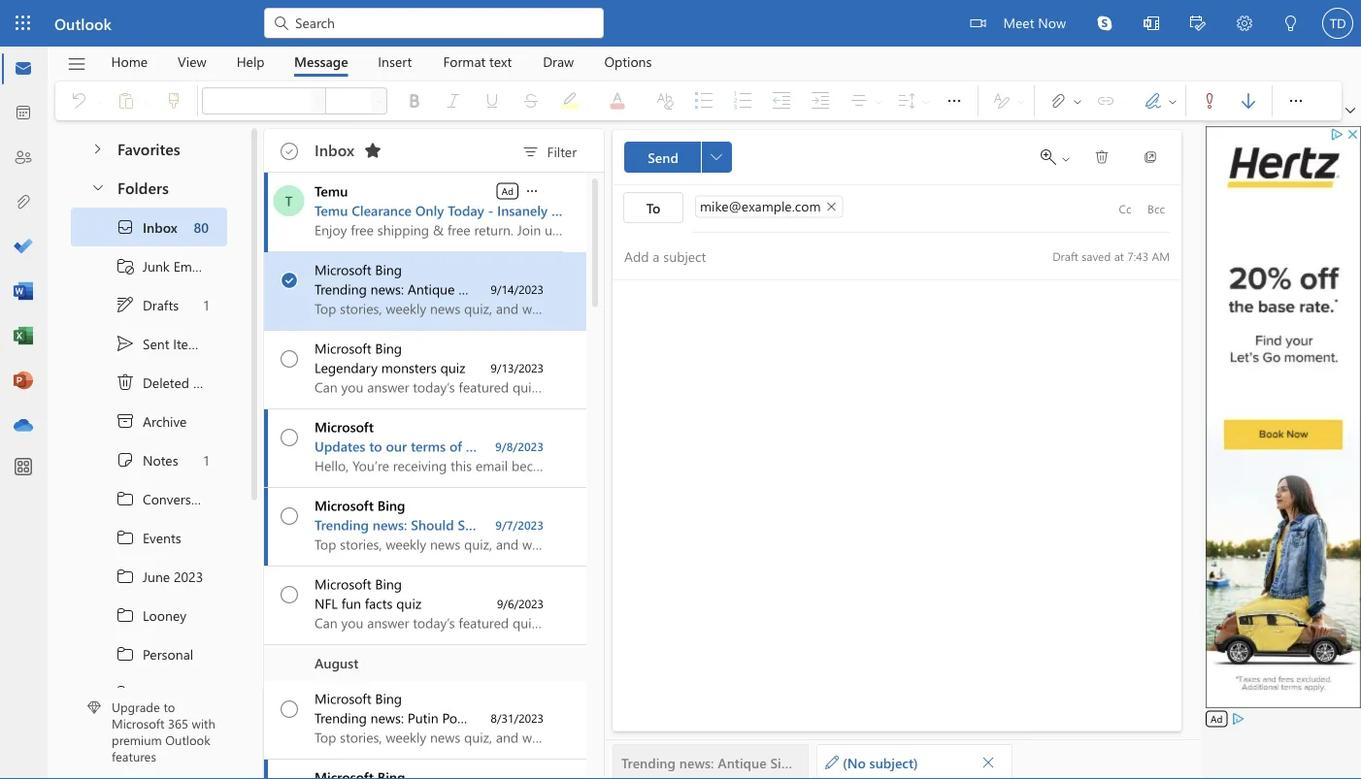 Task type: vqa. For each thing, say whether or not it's contained in the screenshot.
 popup button
yes



Task type: describe. For each thing, give the bounding box(es) containing it.
 for  deleted items
[[116, 373, 135, 392]]

to button
[[623, 192, 684, 223]]

 for 
[[116, 489, 135, 509]]

 for microsoft bing
[[282, 272, 298, 287]]

low
[[551, 201, 576, 219]]

 
[[1041, 150, 1072, 165]]

 button
[[935, 82, 974, 120]]

inbox 
[[315, 139, 383, 160]]


[[116, 334, 135, 353]]

antique
[[408, 280, 455, 298]]

2 select a conversation checkbox from the top
[[268, 760, 315, 780]]

9/8/2023
[[495, 439, 544, 454]]

temu for temu clearance only today - insanely low prices
[[315, 201, 348, 219]]

mike@example.com button
[[695, 196, 843, 218]]

microsoft bing for trending news: antique singer sewing machine values & what… and more
[[315, 261, 402, 279]]


[[1190, 16, 1206, 31]]

august
[[315, 654, 359, 672]]

microsoft for trending news: antique singer sewing machine values & what… and more
[[315, 261, 371, 279]]

trending news: antique singer sewing machine values & what… and more
[[315, 280, 762, 298]]

1 horizontal spatial ad
[[1211, 713, 1223, 726]]

 archive
[[116, 412, 187, 431]]

today
[[448, 201, 484, 219]]


[[116, 412, 135, 431]]

 inside 'folders' tree item
[[90, 179, 106, 195]]

bing for antique
[[375, 261, 402, 279]]

select a conversation checkbox containing 
[[268, 331, 315, 373]]

 button
[[1229, 85, 1268, 117]]

80
[[194, 218, 209, 236]]

 button
[[357, 135, 388, 166]]

clearance
[[352, 201, 412, 219]]

8/31/2023
[[491, 711, 544, 726]]

premium
[[112, 732, 162, 749]]

 for 
[[1094, 150, 1110, 165]]

 (no subject)
[[825, 754, 918, 772]]


[[1097, 16, 1113, 31]]

send
[[648, 148, 679, 166]]

send button
[[624, 142, 702, 173]]

 looney
[[116, 606, 186, 625]]

6  tree item from the top
[[71, 674, 227, 713]]

 button
[[1131, 142, 1170, 173]]


[[1239, 91, 1258, 111]]

news: for putin
[[371, 709, 404, 727]]

select a conversation checkbox for nfl fun facts quiz
[[268, 567, 315, 609]]

 button right font size text field
[[372, 87, 387, 115]]

temu clearance only today - insanely low prices
[[315, 201, 616, 219]]

(no
[[843, 754, 866, 772]]

select a conversation checkbox for updates to our terms of use
[[268, 410, 315, 451]]


[[116, 451, 135, 470]]

items for 
[[173, 335, 206, 353]]

terms
[[411, 437, 446, 455]]

 search field
[[264, 0, 604, 44]]

temu for temu
[[315, 182, 348, 200]]

view button
[[163, 47, 221, 77]]

more for trending news: putin powerless to complain about china… and more
[[697, 709, 728, 727]]

prices
[[580, 201, 616, 219]]

and for trending news: putin powerless to complain about china… and more
[[670, 709, 693, 727]]


[[982, 756, 995, 769]]

onedrive image
[[14, 417, 33, 436]]

archive
[[143, 412, 187, 430]]

cc button
[[1110, 193, 1141, 224]]

outlook banner
[[0, 0, 1361, 49]]

what…
[[659, 280, 701, 298]]

microsoft inside upgrade to microsoft 365 with premium outlook features
[[112, 715, 164, 732]]

bing for facts
[[375, 575, 402, 593]]

 button inside reading pane main content
[[701, 142, 732, 173]]

temu image
[[273, 185, 304, 217]]

 left font size text field
[[313, 95, 324, 107]]


[[1049, 91, 1068, 111]]

 tree item
[[71, 247, 227, 285]]

tags group
[[1190, 82, 1268, 120]]

inbox inside  inbox
[[143, 218, 178, 236]]

 notes
[[116, 451, 178, 470]]

2  from the top
[[281, 272, 298, 289]]

calendar image
[[14, 104, 33, 123]]

home button
[[97, 47, 162, 77]]

microsoft bing for legendary monsters quiz
[[315, 339, 402, 357]]

and for trending news: should supreme court disqualify trump from… and more
[[706, 516, 730, 534]]

1 vertical spatial quiz
[[396, 595, 422, 613]]

 button
[[1083, 142, 1121, 173]]

 for  looney
[[116, 606, 135, 625]]

with
[[192, 715, 215, 732]]

select a conversation checkbox for trending news: antique singer sewing machine values & what… and more
[[268, 252, 315, 294]]

help button
[[222, 47, 279, 77]]

0 vertical spatial more
[[731, 280, 762, 298]]

features
[[112, 748, 156, 765]]

0 vertical spatial  button
[[1342, 101, 1359, 120]]

china…
[[623, 709, 667, 727]]

trending for trending news: putin powerless to complain about china… and more
[[315, 709, 367, 727]]

favorites tree item
[[71, 130, 227, 169]]

sent
[[143, 335, 169, 353]]


[[1144, 16, 1159, 31]]

9/7/2023
[[495, 518, 544, 533]]


[[116, 295, 135, 315]]

files image
[[14, 193, 33, 213]]

7:43
[[1127, 248, 1149, 264]]

pets
[[143, 684, 167, 702]]

premium features image
[[87, 701, 101, 715]]

 button down "message" button
[[311, 87, 326, 115]]


[[1200, 91, 1219, 111]]

 button
[[975, 749, 1002, 776]]

putin
[[408, 709, 439, 727]]

email
[[173, 257, 206, 275]]

9/13/2023
[[491, 360, 544, 376]]

 button inside message list "list box"
[[523, 181, 541, 200]]

 for inbox
[[282, 143, 298, 158]]

sewing
[[500, 280, 543, 298]]

disqualify
[[555, 516, 615, 534]]

set your advertising preferences image
[[1231, 712, 1246, 727]]

 tree item
[[71, 441, 227, 480]]

message list list box
[[264, 173, 766, 780]]

to do image
[[14, 238, 33, 257]]

complain
[[521, 709, 578, 727]]

2023
[[174, 568, 203, 586]]

bing for quiz
[[375, 339, 402, 357]]

microsoft bing for trending news: should supreme court disqualify trump from… and more
[[315, 497, 405, 515]]

 for  june 2023
[[116, 567, 135, 586]]

&
[[644, 280, 655, 298]]

1 for 
[[204, 451, 209, 469]]

format
[[443, 52, 486, 70]]

Font size text field
[[326, 89, 371, 113]]

 for trending news: putin powerless to complain about china… and more
[[281, 701, 298, 718]]

tree containing 
[[71, 208, 227, 780]]

home
[[111, 52, 148, 70]]

 
[[1049, 91, 1084, 111]]

 for nfl fun facts quiz
[[281, 586, 298, 604]]

 inside  
[[1060, 153, 1072, 165]]

more for trending news: should supreme court disqualify trump from… and more
[[733, 516, 766, 534]]

 button
[[1190, 85, 1229, 117]]

more apps image
[[14, 458, 33, 478]]

microsoft bing for nfl fun facts quiz
[[315, 575, 402, 593]]



Task type: locate. For each thing, give the bounding box(es) containing it.
-
[[488, 201, 494, 219]]

draft
[[1053, 248, 1079, 264]]

bing down clearance
[[375, 261, 402, 279]]

upgrade to microsoft 365 with premium outlook features
[[112, 699, 215, 765]]

items inside  sent items
[[173, 335, 206, 353]]

1 horizontal spatial 
[[945, 91, 964, 111]]

4 microsoft bing from the top
[[315, 575, 402, 593]]

select a conversation checkbox for trending news: putin powerless to complain about china… and more
[[268, 682, 315, 723]]

 right ""
[[1072, 96, 1084, 107]]

news: left antique
[[371, 280, 404, 298]]

1 inside  tree item
[[204, 451, 209, 469]]

Add a subject text field
[[613, 241, 1035, 272]]

6  from the top
[[116, 684, 135, 703]]

microsoft bing up fun
[[315, 575, 402, 593]]

 down temu icon
[[282, 272, 298, 287]]

 inside message list "list box"
[[282, 272, 298, 287]]

1 vertical spatial items
[[193, 374, 226, 392]]

powerpoint image
[[14, 372, 33, 391]]

outlook link
[[54, 0, 112, 47]]

insanely
[[497, 201, 548, 219]]


[[281, 143, 298, 160], [281, 272, 298, 289], [281, 351, 298, 368], [281, 429, 298, 447], [281, 508, 298, 525], [281, 586, 298, 604], [281, 701, 298, 718]]

1 horizontal spatial 
[[1094, 150, 1110, 165]]

2 trending from the top
[[315, 516, 369, 534]]

 tree item down  personal
[[71, 674, 227, 713]]

1  from the top
[[281, 143, 298, 160]]

trending
[[315, 280, 367, 298], [315, 516, 369, 534], [315, 709, 367, 727]]

select a conversation checkbox down august
[[268, 682, 315, 723]]

6  from the top
[[281, 586, 298, 604]]

 button
[[1175, 0, 1221, 49]]

2 microsoft bing from the top
[[315, 339, 402, 357]]

0 horizontal spatial ad
[[502, 184, 514, 198]]

august heading
[[264, 646, 586, 682]]

To text field
[[693, 196, 1110, 222]]

reading pane main content
[[605, 121, 1201, 780]]

 down td dropdown button
[[1346, 106, 1355, 116]]

text
[[489, 52, 512, 70]]

7  from the top
[[281, 701, 298, 718]]


[[1346, 106, 1355, 116], [711, 151, 722, 163]]

items for 
[[193, 374, 226, 392]]

1 vertical spatial temu
[[315, 201, 348, 219]]

and right what…
[[704, 280, 727, 298]]

 button
[[57, 48, 96, 81]]

 events
[[116, 528, 181, 548]]

Select all messages checkbox
[[276, 138, 303, 165]]

Font text field
[[203, 89, 310, 113]]

Search for email, meetings, files and more. field
[[293, 12, 592, 32]]

 button down td dropdown button
[[1342, 101, 1359, 120]]

ad inside message list "list box"
[[502, 184, 514, 198]]

quiz right the monsters
[[440, 359, 466, 377]]

ad left set your advertising preferences icon
[[1211, 713, 1223, 726]]

 sent items
[[116, 334, 206, 353]]

microsoft for trending news: should supreme court disqualify trump from… and more
[[315, 497, 374, 515]]

 left the june
[[116, 567, 135, 586]]

0 vertical spatial 
[[1346, 106, 1355, 116]]

td
[[1330, 16, 1346, 31]]

0 vertical spatial outlook
[[54, 13, 112, 33]]


[[1143, 150, 1158, 165]]

tree
[[71, 208, 227, 780]]

1 vertical spatial  button
[[701, 142, 732, 173]]

 pets
[[116, 684, 167, 703]]

people image
[[14, 149, 33, 168]]

0 horizontal spatial  button
[[701, 142, 732, 173]]

1 horizontal spatial 
[[1346, 106, 1355, 116]]

 inside reading pane main content
[[711, 151, 722, 163]]

and
[[704, 280, 727, 298], [706, 516, 730, 534], [670, 709, 693, 727]]

 tree item
[[71, 324, 227, 363]]

news: for antique
[[371, 280, 404, 298]]

 button right send
[[701, 142, 732, 173]]

1 1 from the top
[[204, 296, 209, 314]]

 left folders
[[90, 179, 106, 195]]

facts
[[365, 595, 393, 613]]

tab list
[[96, 47, 667, 77]]

 inside select a conversation option
[[281, 351, 298, 368]]

microsoft inside the microsoft updates to our terms of use 9/8/2023
[[315, 418, 374, 436]]

 for the top  dropdown button
[[1346, 106, 1355, 116]]

bing up facts
[[375, 575, 402, 593]]

 for legendary monsters quiz
[[281, 351, 298, 368]]

2 vertical spatial and
[[670, 709, 693, 727]]

temu right temu icon
[[315, 201, 348, 219]]

more right 'china…'
[[697, 709, 728, 727]]

trending for trending news: should supreme court disqualify trump from… and more
[[315, 516, 369, 534]]

 button up insanely at the top of the page
[[523, 181, 541, 200]]

 tree item
[[71, 480, 227, 518], [71, 518, 227, 557], [71, 557, 227, 596], [71, 596, 227, 635], [71, 635, 227, 674], [71, 674, 227, 713]]

outlook inside banner
[[54, 13, 112, 33]]

2 temu from the top
[[315, 201, 348, 219]]

word image
[[14, 283, 33, 302]]

1  from the top
[[116, 489, 135, 509]]

 inside select all messages option
[[282, 143, 298, 158]]

 inside '' tree item
[[116, 373, 135, 392]]

clipboard group
[[59, 82, 193, 120]]

now
[[1038, 13, 1066, 31]]

2 1 from the top
[[204, 451, 209, 469]]

1 vertical spatial more
[[733, 516, 766, 534]]

0 vertical spatial items
[[173, 335, 206, 353]]

microsoft bing down august
[[315, 690, 402, 708]]

 button left the favorites
[[79, 130, 115, 166]]

1 vertical spatial 
[[116, 373, 135, 392]]

microsoft updates to our terms of use 9/8/2023
[[315, 418, 544, 455]]

0 vertical spatial and
[[704, 280, 727, 298]]

1 select a conversation checkbox from the top
[[268, 252, 315, 294]]

outlook
[[54, 13, 112, 33], [165, 732, 210, 749]]


[[363, 141, 383, 160]]

to left our
[[369, 437, 382, 455]]

 for  pets
[[116, 684, 135, 703]]

4  from the top
[[281, 429, 298, 447]]

 for trending news: should supreme court disqualify trump from… and more
[[281, 508, 298, 525]]

2  from the top
[[116, 528, 135, 548]]

 
[[1144, 91, 1179, 111]]

0 horizontal spatial  button
[[523, 181, 541, 200]]

microsoft bing down clearance
[[315, 261, 402, 279]]

mail image
[[14, 59, 33, 79]]


[[116, 256, 135, 276]]

1 horizontal spatial quiz
[[440, 359, 466, 377]]

365
[[168, 715, 188, 732]]

1 vertical spatial select a conversation checkbox
[[268, 567, 315, 609]]

1 inside "" tree item
[[204, 296, 209, 314]]

1 temu from the top
[[315, 182, 348, 200]]

nfl fun facts quiz
[[315, 595, 422, 613]]

0 horizontal spatial outlook
[[54, 13, 112, 33]]

0 horizontal spatial 
[[116, 373, 135, 392]]

 down ""
[[116, 489, 135, 509]]

application
[[0, 0, 1361, 780]]

9/6/2023
[[497, 596, 544, 612]]

2 vertical spatial select a conversation checkbox
[[268, 682, 315, 723]]

t
[[285, 192, 293, 210]]

items
[[173, 335, 206, 353], [193, 374, 226, 392]]

temu right t
[[315, 182, 348, 200]]


[[521, 143, 540, 162]]

1 vertical spatial 1
[[204, 451, 209, 469]]

2 vertical spatial news:
[[371, 709, 404, 727]]

inbox heading
[[315, 129, 388, 172]]

1 vertical spatial 
[[282, 272, 298, 287]]

2 select a conversation checkbox from the top
[[268, 567, 315, 609]]

microsoft
[[315, 261, 371, 279], [315, 339, 371, 357], [315, 418, 374, 436], [315, 497, 374, 515], [315, 575, 371, 593], [315, 690, 371, 708], [112, 715, 164, 732]]

options
[[604, 52, 652, 70]]

news: for should
[[373, 516, 407, 534]]

1 horizontal spatial  button
[[1342, 101, 1359, 120]]

 for  personal
[[116, 645, 135, 664]]

0 horizontal spatial to
[[163, 699, 175, 716]]

 right 
[[1167, 96, 1179, 107]]

monsters
[[381, 359, 437, 377]]

message
[[294, 52, 348, 70]]

should
[[411, 516, 454, 534]]

more right from…
[[733, 516, 766, 534]]

 down 
[[116, 373, 135, 392]]

1 vertical spatial  button
[[523, 181, 541, 200]]

 tree item
[[71, 208, 227, 247]]

1 trending from the top
[[315, 280, 367, 298]]

at
[[1114, 248, 1124, 264]]

1 horizontal spatial to
[[369, 437, 382, 455]]


[[970, 16, 986, 31]]

microsoft down august
[[315, 690, 371, 708]]

0 horizontal spatial quiz
[[396, 595, 422, 613]]

news: left "putin"
[[371, 709, 404, 727]]

 personal
[[116, 645, 193, 664]]

ad up insanely at the top of the page
[[502, 184, 514, 198]]

quiz right facts
[[396, 595, 422, 613]]

items right "sent"
[[173, 335, 206, 353]]

 filter
[[521, 142, 577, 162]]

 inside  button
[[1094, 150, 1110, 165]]

 tree item up the june
[[71, 518, 227, 557]]

5  tree item from the top
[[71, 635, 227, 674]]

inbox right 
[[143, 218, 178, 236]]


[[945, 91, 964, 111], [1286, 91, 1306, 111], [524, 184, 540, 199]]

1 vertical spatial 
[[711, 151, 722, 163]]

view
[[178, 52, 206, 70]]

 left events
[[116, 528, 135, 548]]

bing down our
[[377, 497, 405, 515]]

microsoft for legendary monsters quiz
[[315, 339, 371, 357]]

values
[[602, 280, 640, 298]]

5 microsoft bing from the top
[[315, 690, 402, 708]]

to right upgrade
[[163, 699, 175, 716]]

june
[[143, 568, 170, 586]]

0 vertical spatial 
[[282, 143, 298, 158]]

 right  
[[1094, 150, 1110, 165]]

3 microsoft bing from the top
[[315, 497, 405, 515]]

 button
[[1221, 0, 1268, 49]]

2 vertical spatial more
[[697, 709, 728, 727]]

left-rail-appbar navigation
[[4, 47, 43, 449]]

Select a conversation checkbox
[[268, 410, 315, 451], [268, 567, 315, 609], [268, 682, 315, 723]]

1 vertical spatial inbox
[[143, 218, 178, 236]]

0 vertical spatial  button
[[1277, 82, 1316, 120]]

0 vertical spatial ad
[[502, 184, 514, 198]]

1 horizontal spatial inbox
[[315, 139, 354, 160]]

outlook right the premium at bottom
[[165, 732, 210, 749]]

bcc
[[1148, 201, 1165, 217]]

 tree item
[[71, 402, 227, 441]]

to left complain
[[505, 709, 517, 727]]

trending up legendary
[[315, 280, 367, 298]]

outlook inside upgrade to microsoft 365 with premium outlook features
[[165, 732, 210, 749]]

to
[[369, 437, 382, 455], [163, 699, 175, 716], [505, 709, 517, 727]]

 tree item down  events
[[71, 557, 227, 596]]

 inside dropdown button
[[945, 91, 964, 111]]

 right font size text field
[[374, 95, 385, 107]]

2  tree item from the top
[[71, 518, 227, 557]]

select a conversation checkbox left fun
[[268, 567, 315, 609]]

microsoft down  pets
[[112, 715, 164, 732]]

2 vertical spatial trending
[[315, 709, 367, 727]]

 for topmost  popup button
[[1286, 91, 1306, 111]]

to
[[646, 199, 661, 217]]

 button inside favorites tree item
[[79, 130, 115, 166]]

message button
[[280, 47, 363, 77]]

and right from…
[[706, 516, 730, 534]]

1 vertical spatial select a conversation checkbox
[[268, 488, 315, 530]]

0 vertical spatial select a conversation checkbox
[[268, 410, 315, 451]]

 tree item up  personal
[[71, 596, 227, 635]]

outlook up 
[[54, 13, 112, 33]]

items right deleted
[[193, 374, 226, 392]]

1 vertical spatial trending
[[315, 516, 369, 534]]

1 select a conversation checkbox from the top
[[268, 331, 315, 373]]

2 horizontal spatial to
[[505, 709, 517, 727]]

microsoft bing for trending news: putin powerless to complain about china… and more
[[315, 690, 402, 708]]

more right what…
[[731, 280, 762, 298]]

0 horizontal spatial 
[[524, 184, 540, 199]]

trending down updates
[[315, 516, 369, 534]]

4  from the top
[[116, 606, 135, 625]]

4  tree item from the top
[[71, 596, 227, 635]]

trending for trending news: antique singer sewing machine values & what… and more
[[315, 280, 367, 298]]

0 vertical spatial 1
[[204, 296, 209, 314]]

1 vertical spatial and
[[706, 516, 730, 534]]

 tree item up  events
[[71, 480, 227, 518]]

deleted
[[143, 374, 189, 392]]

0 vertical spatial inbox
[[315, 139, 354, 160]]

select a conversation checkbox for trending news: should supreme court disqualify trump from… and more
[[268, 488, 315, 530]]

 button inside 'folders' tree item
[[81, 169, 114, 205]]

 left the favorites
[[89, 141, 105, 157]]

bing for should
[[377, 497, 405, 515]]

Select a conversation checkbox
[[268, 331, 315, 373], [268, 760, 315, 780]]

select a conversation checkbox down updates
[[268, 488, 315, 530]]

 for  popup button within message list "list box"
[[524, 184, 540, 199]]

include group
[[1039, 82, 1182, 120]]

microsoft up updates
[[315, 418, 374, 436]]

 for  dropdown button inside reading pane main content
[[711, 151, 722, 163]]

inbox left 
[[315, 139, 354, 160]]

microsoft for nfl fun facts quiz
[[315, 575, 371, 593]]

0 vertical spatial quiz
[[440, 359, 466, 377]]

to inside the microsoft updates to our terms of use 9/8/2023
[[369, 437, 382, 455]]

1 vertical spatial select a conversation checkbox
[[268, 760, 315, 780]]

 june 2023
[[116, 567, 203, 586]]

powerless
[[442, 709, 501, 727]]

Select a conversation checkbox
[[268, 252, 315, 294], [268, 488, 315, 530]]

news: left should
[[373, 516, 407, 534]]

microsoft up fun
[[315, 575, 371, 593]]

help
[[237, 52, 265, 70]]

2 select a conversation checkbox from the top
[[268, 488, 315, 530]]

am
[[1152, 248, 1170, 264]]

3  from the top
[[116, 567, 135, 586]]

0 vertical spatial trending
[[315, 280, 367, 298]]

from…
[[662, 516, 703, 534]]

 up t
[[282, 143, 298, 158]]

microsoft for trending news: putin powerless to complain about china… and more
[[315, 690, 371, 708]]

1 horizontal spatial outlook
[[165, 732, 210, 749]]

microsoft bing up legendary
[[315, 339, 402, 357]]

meet
[[1003, 13, 1034, 31]]

looney
[[143, 607, 186, 625]]

3  from the top
[[281, 351, 298, 368]]

2  from the top
[[282, 272, 298, 287]]

1
[[204, 296, 209, 314], [204, 451, 209, 469]]

2 horizontal spatial 
[[1286, 91, 1306, 111]]

message list section
[[264, 124, 766, 780]]

 button right  button
[[1277, 82, 1316, 120]]

microsoft down clearance
[[315, 261, 371, 279]]

 inside  
[[1167, 96, 1179, 107]]

 inside favorites tree item
[[89, 141, 105, 157]]

0 vertical spatial 
[[1094, 150, 1110, 165]]

microsoft down updates
[[315, 497, 374, 515]]

 tree item down  looney
[[71, 635, 227, 674]]

insert button
[[363, 47, 427, 77]]

 inside message list "list box"
[[524, 184, 540, 199]]

bing for putin
[[375, 690, 402, 708]]

1 horizontal spatial  button
[[1277, 82, 1316, 120]]

1 vertical spatial outlook
[[165, 732, 210, 749]]

 inside select all messages option
[[281, 143, 298, 160]]

trending down august
[[315, 709, 367, 727]]


[[1237, 16, 1253, 31]]

meet now
[[1003, 13, 1066, 31]]

3 trending from the top
[[315, 709, 367, 727]]

basic text group
[[202, 82, 974, 120]]

quiz
[[440, 359, 466, 377], [396, 595, 422, 613]]

1  tree item from the top
[[71, 480, 227, 518]]

to inside upgrade to microsoft 365 with premium outlook features
[[163, 699, 175, 716]]

tab list containing home
[[96, 47, 667, 77]]

excel image
[[14, 327, 33, 347]]

court
[[516, 516, 551, 534]]

bcc button
[[1141, 193, 1172, 224]]

9/14/2023
[[491, 282, 544, 297]]

1 down email
[[204, 296, 209, 314]]

1 vertical spatial ad
[[1211, 713, 1223, 726]]

0 vertical spatial temu
[[315, 182, 348, 200]]

draw
[[543, 52, 574, 70]]

 button
[[1268, 0, 1315, 49]]

 button left folders
[[81, 169, 114, 205]]

microsoft up legendary
[[315, 339, 371, 357]]

 inside  
[[1072, 96, 1084, 107]]

5  from the top
[[281, 508, 298, 525]]

0 horizontal spatial 
[[711, 151, 722, 163]]

1  from the top
[[282, 143, 298, 158]]

supreme
[[458, 516, 513, 534]]

0 vertical spatial select a conversation checkbox
[[268, 331, 315, 373]]

 right send button
[[711, 151, 722, 163]]

3  tree item from the top
[[71, 557, 227, 596]]


[[67, 54, 87, 74]]

 for updates to our terms of use
[[281, 429, 298, 447]]

 up  pets
[[116, 645, 135, 664]]

folders tree item
[[71, 169, 227, 208]]

 right 
[[1060, 153, 1072, 165]]

 inbox
[[116, 217, 178, 237]]

tab list inside application
[[96, 47, 667, 77]]

1 microsoft bing from the top
[[315, 261, 402, 279]]

microsoft bing down updates
[[315, 497, 405, 515]]

5  from the top
[[116, 645, 135, 664]]

select a conversation checkbox down legendary
[[268, 410, 315, 451]]

 left pets
[[116, 684, 135, 703]]

subject)
[[870, 754, 918, 772]]

 left looney
[[116, 606, 135, 625]]

events
[[143, 529, 181, 547]]


[[1041, 150, 1056, 165]]

inbox inside the inbox 
[[315, 139, 354, 160]]

singer
[[459, 280, 497, 298]]

bing up "legendary monsters quiz"
[[375, 339, 402, 357]]

0 horizontal spatial inbox
[[143, 218, 178, 236]]

1 vertical spatial news:
[[373, 516, 407, 534]]

1 for 
[[204, 296, 209, 314]]

microsoft bing
[[315, 261, 402, 279], [315, 339, 402, 357], [315, 497, 405, 515], [315, 575, 402, 593], [315, 690, 402, 708]]

fun
[[342, 595, 361, 613]]

items inside  deleted items
[[193, 374, 226, 392]]

bing down the 'august' heading
[[375, 690, 402, 708]]

application containing outlook
[[0, 0, 1361, 780]]

cc
[[1119, 201, 1132, 217]]

 for  dropdown button
[[945, 91, 964, 111]]

1 select a conversation checkbox from the top
[[268, 410, 315, 451]]

and right 'china…'
[[670, 709, 693, 727]]

3 select a conversation checkbox from the top
[[268, 682, 315, 723]]

1 right notes
[[204, 451, 209, 469]]

select a conversation checkbox down temu icon
[[268, 252, 315, 294]]

0 vertical spatial news:
[[371, 280, 404, 298]]

0 vertical spatial select a conversation checkbox
[[268, 252, 315, 294]]

 tree item
[[71, 285, 227, 324]]


[[1284, 16, 1299, 31]]

 tree item
[[71, 363, 227, 402]]

legendary monsters quiz
[[315, 359, 466, 377]]

 for  events
[[116, 528, 135, 548]]



